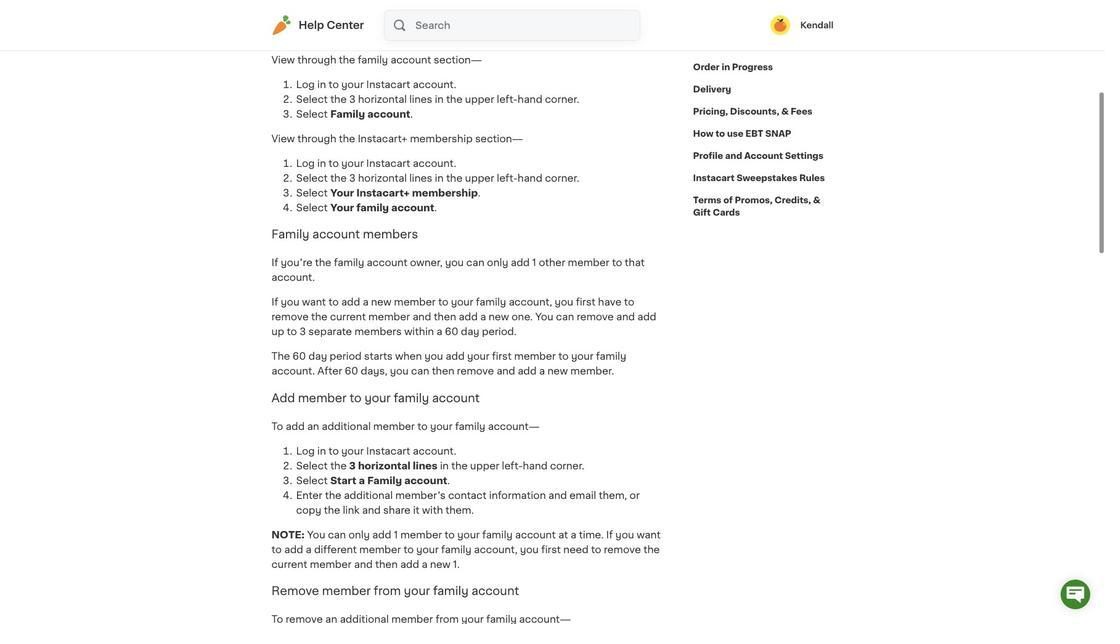 Task type: vqa. For each thing, say whether or not it's contained in the screenshot.
Back
no



Task type: describe. For each thing, give the bounding box(es) containing it.
information
[[489, 491, 546, 501]]

upper for membership
[[465, 173, 495, 183]]

member's
[[396, 491, 446, 501]]

family inside if you're the family account owner, you can only add 1 other member to that account.
[[334, 258, 365, 268]]

0 vertical spatial instacart+
[[358, 134, 408, 143]]

you left need
[[520, 545, 539, 555]]

you right when
[[425, 352, 443, 361]]

copy
[[296, 505, 322, 515]]

account inside log in to your instacart account. select the 3 horizontal lines in the upper left-hand corner. select your instacart+ membership . select your family account .
[[392, 203, 435, 212]]

delivery link
[[694, 78, 732, 101]]

can inside the 60 day period starts when you add your first member to your family account. after 60 days, you can then remove and add a new member.
[[411, 366, 430, 376]]

one.
[[512, 312, 533, 322]]

places.
[[615, 30, 650, 40]]

1 inside you can only add 1 member to your family account at a time. if you want to add a different member to your family account, you first need to remove the current member and then add a new 1.
[[394, 530, 398, 540]]

you can view your family account through your instacart account in 2 places.
[[272, 30, 650, 40]]

corner. for log in to your instacart account. select the 3 horizontal lines in the upper left-hand corner. select start a family account . enter the additional member's contact information and email them, or copy the link and share it with them.
[[550, 461, 585, 471]]

to inside log in to your instacart account. select the 3 horizontal lines in the upper left-hand corner. select your instacart+ membership . select your family account .
[[329, 158, 339, 168]]

the inside you can only add 1 member to your family account at a time. if you want to add a different member to your family account, you first need to remove the current member and then add a new 1.
[[644, 545, 660, 555]]

account inside you can only add 1 member to your family account at a time. if you want to add a different member to your family account, you first need to remove the current member and then add a new 1.
[[515, 530, 556, 540]]

a up period.
[[481, 312, 486, 322]]

view for view through the instacart+ membership section—
[[272, 134, 295, 143]]

the inside if you're the family account owner, you can only add 1 other member to that account.
[[315, 258, 332, 268]]

0 vertical spatial members
[[363, 229, 418, 241]]

payments
[[694, 19, 740, 27]]

different
[[314, 545, 357, 555]]

and inside profile and account settings link
[[726, 152, 743, 160]]

2 your from the top
[[331, 203, 354, 212]]

instacart for log in to your instacart account. select the 3 horizontal lines in the upper left-hand corner. select start a family account . enter the additional member's contact information and email them, or copy the link and share it with them.
[[367, 446, 411, 456]]

can inside if you're the family account owner, you can only add 1 other member to that account.
[[467, 258, 485, 268]]

add down share
[[373, 530, 392, 540]]

you inside if you want to add a new member to your family account, you first have to remove the current member and then add a new one. you can remove and add up to 3 separate members within a 60 day period.
[[536, 312, 554, 322]]

3 for log in to your instacart account. select the 3 horizontal lines in the upper left-hand corner. select your instacart+ membership . select your family account .
[[349, 173, 356, 183]]

profile
[[694, 152, 724, 160]]

note:
[[272, 530, 305, 540]]

fees
[[791, 107, 813, 116]]

if you're the family account owner, you can only add 1 other member to that account.
[[272, 258, 645, 283]]

family inside if you want to add a new member to your family account, you first have to remove the current member and then add a new one. you can remove and add up to 3 separate members within a 60 day period.
[[476, 297, 507, 307]]

to inside log in to your instacart account. select the 3 horizontal lines in the upper left-hand corner. select family account .
[[329, 79, 339, 89]]

log in to your instacart account. select the 3 horizontal lines in the upper left-hand corner. select family account .
[[296, 79, 580, 119]]

left- for family
[[502, 461, 523, 471]]

day inside the 60 day period starts when you add your first member to your family account. after 60 days, you can then remove and add a new member.
[[309, 352, 327, 361]]

member inside the 60 day period starts when you add your first member to your family account. after 60 days, you can then remove and add a new member.
[[515, 352, 556, 361]]

it
[[413, 505, 420, 515]]

log for log in to your instacart account. select the 3 horizontal lines in the upper left-hand corner. select start a family account . enter the additional member's contact information and email them, or copy the link and share it with them.
[[296, 446, 315, 456]]

have
[[598, 297, 622, 307]]

and right 'link'
[[362, 505, 381, 515]]

1.
[[453, 560, 460, 570]]

when
[[395, 352, 422, 361]]

4 select from the top
[[296, 188, 328, 198]]

60 inside if you want to add a new member to your family account, you first have to remove the current member and then add a new one. you can remove and add up to 3 separate members within a 60 day period.
[[445, 327, 459, 337]]

family inside log in to your instacart account. select the 3 horizontal lines in the upper left-hand corner. select start a family account . enter the additional member's contact information and email them, or copy the link and share it with them.
[[368, 476, 402, 486]]

3 for log in to your instacart account. select the 3 horizontal lines in the upper left-hand corner. select family account .
[[349, 94, 356, 104]]

section— for view through the instacart+ membership section—
[[475, 134, 524, 143]]

and up within
[[413, 312, 431, 322]]

to
[[272, 422, 283, 431]]

at
[[559, 530, 569, 540]]

you're
[[281, 258, 313, 268]]

start
[[331, 476, 357, 486]]

kendall link
[[771, 15, 834, 35]]

log in to your instacart account. select the 3 horizontal lines in the upper left-hand corner. select your instacart+ membership . select your family account .
[[296, 158, 580, 212]]

family down information
[[483, 530, 513, 540]]

to inside log in to your instacart account. select the 3 horizontal lines in the upper left-hand corner. select start a family account . enter the additional member's contact information and email them, or copy the link and share it with them.
[[329, 446, 339, 456]]

remove up up
[[272, 312, 309, 322]]

5 select from the top
[[296, 203, 328, 212]]

account. for a
[[413, 446, 457, 456]]

terms
[[694, 196, 722, 205]]

left- for membership
[[497, 173, 518, 183]]

add down that
[[638, 312, 657, 322]]

cards inside terms of promos, credits, & gift cards
[[713, 208, 741, 217]]

profile and account settings link
[[694, 145, 824, 167]]

current inside if you want to add a new member to your family account, you first have to remove the current member and then add a new one. you can remove and add up to 3 separate members within a 60 day period.
[[330, 312, 366, 322]]

horizontal for instacart+
[[358, 173, 407, 183]]

snap
[[766, 130, 792, 138]]

a inside log in to your instacart account. select the 3 horizontal lines in the upper left-hand corner. select start a family account . enter the additional member's contact information and email them, or copy the link and share it with them.
[[359, 476, 365, 486]]

terms of promos, credits, & gift cards link
[[694, 189, 834, 224]]

order in progress link
[[694, 56, 774, 78]]

help center
[[299, 20, 364, 30]]

1 inside if you're the family account owner, you can only add 1 other member to that account.
[[533, 258, 537, 268]]

promos,
[[735, 196, 773, 205]]

to inside 'link'
[[716, 130, 726, 138]]

family down center on the top left of page
[[358, 55, 388, 64]]

& inside terms of promos, credits, & gift cards
[[814, 196, 821, 205]]

new inside the 60 day period starts when you add your first member to your family account. after 60 days, you can then remove and add a new member.
[[548, 366, 568, 376]]

payments and gift cards
[[694, 19, 808, 27]]

up
[[272, 327, 284, 337]]

a right at
[[571, 530, 577, 540]]

instacart for log in to your instacart account. select the 3 horizontal lines in the upper left-hand corner. select your instacart+ membership . select your family account .
[[367, 158, 411, 168]]

or
[[630, 491, 640, 501]]

separate
[[309, 327, 352, 337]]

only inside if you're the family account owner, you can only add 1 other member to that account.
[[487, 258, 509, 268]]

rules
[[800, 174, 826, 183]]

add
[[272, 393, 295, 404]]

add down if you want to add a new member to your family account, you first have to remove the current member and then add a new one. you can remove and add up to 3 separate members within a 60 day period.
[[446, 352, 465, 361]]

then inside you can only add 1 member to your family account at a time. if you want to add a different member to your family account, you first need to remove the current member and then add a new 1.
[[375, 560, 398, 570]]

to inside the 60 day period starts when you add your first member to your family account. after 60 days, you can then remove and add a new member.
[[559, 352, 569, 361]]

you down "other"
[[555, 297, 574, 307]]

add down the note:
[[284, 545, 303, 555]]

delivery
[[694, 85, 732, 94]]

if inside you can only add 1 member to your family account at a time. if you want to add a different member to your family account, you first need to remove the current member and then add a new 1.
[[607, 530, 613, 540]]

owner,
[[410, 258, 443, 268]]

remove down have
[[577, 312, 614, 322]]

. inside log in to your instacart account. select the 3 horizontal lines in the upper left-hand corner. select start a family account . enter the additional member's contact information and email them, or copy the link and share it with them.
[[448, 476, 450, 486]]

credits,
[[775, 196, 812, 205]]

of
[[724, 196, 733, 205]]

member.
[[571, 366, 615, 376]]

share
[[383, 505, 411, 515]]

if for if you want to add a new member to your family account, you first have to remove the current member and then add a new one. you can remove and add up to 3 separate members within a 60 day period.
[[272, 297, 278, 307]]

center
[[327, 20, 364, 30]]

pricing,
[[694, 107, 729, 116]]

2
[[606, 30, 612, 40]]

membership inside log in to your instacart account. select the 3 horizontal lines in the upper left-hand corner. select your instacart+ membership . select your family account .
[[412, 188, 478, 198]]

your inside log in to your instacart account. select the 3 horizontal lines in the upper left-hand corner. select start a family account . enter the additional member's contact information and email them, or copy the link and share it with them.
[[342, 446, 364, 456]]

them,
[[599, 491, 628, 501]]

left- for .
[[497, 94, 518, 104]]

and down have
[[617, 312, 635, 322]]

0 vertical spatial additional
[[322, 422, 371, 431]]

and inside you can only add 1 member to your family account at a time. if you want to add a different member to your family account, you first need to remove the current member and then add a new 1.
[[354, 560, 373, 570]]

family up view through the family account section—
[[363, 30, 393, 40]]

7 select from the top
[[296, 476, 328, 486]]

1 horizontal spatial gift
[[761, 19, 778, 27]]

a up starts
[[363, 297, 369, 307]]

remove member from your family account
[[272, 586, 519, 598]]

add down one.
[[518, 366, 537, 376]]

a inside the 60 day period starts when you add your first member to your family account. after 60 days, you can then remove and add a new member.
[[540, 366, 545, 376]]

help
[[299, 20, 324, 30]]

time.
[[579, 530, 604, 540]]

that
[[625, 258, 645, 268]]

family up to add an additional member to your family account—
[[394, 393, 429, 404]]

instacart+ inside log in to your instacart account. select the 3 horizontal lines in the upper left-hand corner. select your instacart+ membership . select your family account .
[[357, 188, 410, 198]]

need
[[564, 545, 589, 555]]

add member to your family account
[[272, 393, 480, 404]]

member inside if you're the family account owner, you can only add 1 other member to that account.
[[568, 258, 610, 268]]

members inside if you want to add a new member to your family account, you first have to remove the current member and then add a new one. you can remove and add up to 3 separate members within a 60 day period.
[[355, 327, 402, 337]]

can inside if you want to add a new member to your family account, you first have to remove the current member and then add a new one. you can remove and add up to 3 separate members within a 60 day period.
[[556, 312, 575, 322]]

account—
[[488, 422, 540, 431]]

use
[[728, 130, 744, 138]]

remove inside the 60 day period starts when you add your first member to your family account. after 60 days, you can then remove and add a new member.
[[457, 366, 494, 376]]

section— for view through the family account section—
[[434, 55, 482, 64]]

and inside payments and gift cards link
[[742, 19, 759, 27]]

horizontal for account
[[358, 94, 407, 104]]

add inside if you're the family account owner, you can only add 1 other member to that account.
[[511, 258, 530, 268]]

after
[[318, 366, 342, 376]]

family up 1. on the bottom left of page
[[442, 545, 472, 555]]

your inside log in to your instacart account. select the 3 horizontal lines in the upper left-hand corner. select your instacart+ membership . select your family account .
[[342, 158, 364, 168]]

terms of promos, credits, & gift cards
[[694, 196, 821, 217]]

1 horizontal spatial 60
[[345, 366, 359, 376]]

view
[[313, 30, 335, 40]]

you down when
[[390, 366, 409, 376]]

from
[[374, 586, 401, 598]]

you for you can only add 1 member to your family account at a time. if you want to add a different member to your family account, you first need to remove the current member and then add a new 1.
[[307, 530, 326, 540]]

only inside you can only add 1 member to your family account at a time. if you want to add a different member to your family account, you first need to remove the current member and then add a new 1.
[[349, 530, 370, 540]]

view through the family account section—
[[272, 55, 482, 64]]

hand for log in to your instacart account. select the 3 horizontal lines in the upper left-hand corner. select your instacart+ membership . select your family account .
[[518, 173, 543, 183]]

the 60 day period starts when you add your first member to your family account. after 60 days, you can then remove and add a new member.
[[272, 352, 627, 376]]

instacart sweepstakes rules link
[[694, 167, 826, 189]]

log for log in to your instacart account. select the 3 horizontal lines in the upper left-hand corner. select family account .
[[296, 79, 315, 89]]

then inside the 60 day period starts when you add your first member to your family account. after 60 days, you can then remove and add a new member.
[[432, 366, 455, 376]]

you inside if you're the family account owner, you can only add 1 other member to that account.
[[445, 258, 464, 268]]

the
[[272, 352, 290, 361]]

Search search field
[[415, 10, 640, 40]]

hand for log in to your instacart account. select the 3 horizontal lines in the upper left-hand corner. select start a family account . enter the additional member's contact information and email them, or copy the link and share it with them.
[[523, 461, 548, 471]]

add up separate
[[341, 297, 360, 307]]

0 vertical spatial cards
[[780, 19, 808, 27]]

you can only add 1 member to your family account at a time. if you want to add a different member to your family account, you first need to remove the current member and then add a new 1.
[[272, 530, 661, 570]]

log for log in to your instacart account. select the 3 horizontal lines in the upper left-hand corner. select your instacart+ membership . select your family account .
[[296, 158, 315, 168]]

your inside log in to your instacart account. select the 3 horizontal lines in the upper left-hand corner. select family account .
[[342, 79, 364, 89]]

to add an additional member to your family account—
[[272, 422, 540, 431]]

family up center on the top left of page
[[331, 1, 367, 13]]

profile and account settings
[[694, 152, 824, 160]]

can right instacart image
[[292, 30, 311, 40]]

instacart sweepstakes rules
[[694, 174, 826, 183]]

how to use ebt snap
[[694, 130, 792, 138]]

help center link
[[272, 15, 364, 35]]

lines for membership
[[410, 173, 433, 183]]

contact
[[448, 491, 487, 501]]

kendall
[[801, 21, 834, 30]]



Task type: locate. For each thing, give the bounding box(es) containing it.
and down the "different"
[[354, 560, 373, 570]]

left- inside log in to your instacart account. select the 3 horizontal lines in the upper left-hand corner. select family account .
[[497, 94, 518, 104]]

.
[[411, 109, 413, 119], [478, 188, 481, 198], [435, 203, 437, 212], [448, 476, 450, 486]]

0 vertical spatial log
[[296, 79, 315, 89]]

gift down terms at the right of page
[[694, 208, 711, 217]]

family
[[331, 109, 365, 119], [272, 229, 310, 241], [368, 476, 402, 486]]

enter
[[296, 491, 323, 501]]

lines for .
[[410, 94, 433, 104]]

hand for log in to your instacart account. select the 3 horizontal lines in the upper left-hand corner. select family account .
[[518, 94, 543, 104]]

0 vertical spatial lines
[[410, 94, 433, 104]]

1 horizontal spatial you
[[307, 530, 326, 540]]

within
[[405, 327, 434, 337]]

1 vertical spatial only
[[349, 530, 370, 540]]

3 view from the top
[[272, 134, 295, 143]]

1 horizontal spatial first
[[542, 545, 561, 555]]

account. inside log in to your instacart account. select the 3 horizontal lines in the upper left-hand corner. select family account .
[[413, 79, 457, 89]]

gift
[[761, 19, 778, 27], [694, 208, 711, 217]]

new up period.
[[489, 312, 509, 322]]

new left member.
[[548, 366, 568, 376]]

can
[[292, 30, 311, 40], [467, 258, 485, 268], [556, 312, 575, 322], [411, 366, 430, 376], [328, 530, 346, 540]]

1 vertical spatial hand
[[518, 173, 543, 183]]

horizontal down view through the instacart+ membership section—
[[358, 173, 407, 183]]

first down at
[[542, 545, 561, 555]]

1 vertical spatial your
[[331, 203, 354, 212]]

0 vertical spatial &
[[782, 107, 789, 116]]

them.
[[446, 505, 474, 515]]

new up starts
[[371, 297, 392, 307]]

account. inside if you're the family account owner, you can only add 1 other member to that account.
[[272, 273, 315, 283]]

a left the "different"
[[306, 545, 312, 555]]

3
[[349, 94, 356, 104], [349, 173, 356, 183], [300, 327, 306, 337], [349, 461, 356, 471]]

3 down view through the family account section—
[[349, 94, 356, 104]]

0 horizontal spatial gift
[[694, 208, 711, 217]]

family account members
[[272, 229, 418, 241]]

2 horizontal spatial 60
[[445, 327, 459, 337]]

email
[[570, 491, 597, 501]]

0 horizontal spatial you
[[272, 30, 290, 40]]

instacart image
[[272, 15, 291, 35]]

0 horizontal spatial cards
[[713, 208, 741, 217]]

corner. for log in to your instacart account. select the 3 horizontal lines in the upper left-hand corner. select your instacart+ membership . select your family account .
[[545, 173, 580, 183]]

2 vertical spatial 60
[[345, 366, 359, 376]]

a right start
[[359, 476, 365, 486]]

and left the user avatar
[[742, 19, 759, 27]]

family down 1. on the bottom left of page
[[433, 586, 469, 598]]

lines inside log in to your instacart account. select the 3 horizontal lines in the upper left-hand corner. select your instacart+ membership . select your family account .
[[410, 173, 433, 183]]

account. down you're
[[272, 273, 315, 283]]

0 vertical spatial 1
[[533, 258, 537, 268]]

60
[[445, 327, 459, 337], [293, 352, 306, 361], [345, 366, 359, 376]]

and inside the 60 day period starts when you add your first member to your family account. after 60 days, you can then remove and add a new member.
[[497, 366, 516, 376]]

through for view through the instacart+ membership section—
[[298, 134, 337, 143]]

account inside log in to your instacart account. select the 3 horizontal lines in the upper left-hand corner. select start a family account . enter the additional member's contact information and email them, or copy the link and share it with them.
[[405, 476, 448, 486]]

hand
[[518, 94, 543, 104], [518, 173, 543, 183], [523, 461, 548, 471]]

0 horizontal spatial family
[[272, 229, 310, 241]]

remove down period.
[[457, 366, 494, 376]]

family
[[331, 1, 367, 13], [363, 30, 393, 40], [358, 55, 388, 64], [357, 203, 389, 212], [334, 258, 365, 268], [476, 297, 507, 307], [596, 352, 627, 361], [394, 393, 429, 404], [455, 422, 486, 431], [483, 530, 513, 540], [442, 545, 472, 555], [433, 586, 469, 598]]

2 vertical spatial horizontal
[[358, 461, 411, 471]]

in
[[595, 30, 604, 40], [722, 63, 731, 72], [318, 79, 326, 89], [435, 94, 444, 104], [318, 158, 326, 168], [435, 173, 444, 183], [318, 446, 326, 456], [440, 461, 449, 471]]

you right one.
[[536, 312, 554, 322]]

view for view your family account
[[272, 1, 299, 13]]

lines
[[410, 94, 433, 104], [410, 173, 433, 183], [413, 461, 438, 471]]

payments and gift cards link
[[694, 12, 808, 34]]

then up the from
[[375, 560, 398, 570]]

you up up
[[281, 297, 300, 307]]

2 vertical spatial log
[[296, 446, 315, 456]]

1 vertical spatial through
[[298, 55, 337, 64]]

1 horizontal spatial &
[[814, 196, 821, 205]]

log in to your instacart account. select the 3 horizontal lines in the upper left-hand corner. select start a family account . enter the additional member's contact information and email them, or copy the link and share it with them.
[[296, 446, 640, 515]]

log inside log in to your instacart account. select the 3 horizontal lines in the upper left-hand corner. select your instacart+ membership . select your family account .
[[296, 158, 315, 168]]

members up owner,
[[363, 229, 418, 241]]

account. down "the" at left bottom
[[272, 366, 315, 376]]

day up after
[[309, 352, 327, 361]]

the inside if you want to add a new member to your family account, you first have to remove the current member and then add a new one. you can remove and add up to 3 separate members within a 60 day period.
[[311, 312, 328, 322]]

1 vertical spatial if
[[272, 297, 278, 307]]

settings
[[786, 152, 824, 160]]

0 vertical spatial membership
[[410, 134, 473, 143]]

2 vertical spatial lines
[[413, 461, 438, 471]]

family inside log in to your instacart account. select the 3 horizontal lines in the upper left-hand corner. select your instacart+ membership . select your family account .
[[357, 203, 389, 212]]

1 vertical spatial &
[[814, 196, 821, 205]]

0 vertical spatial first
[[576, 297, 596, 307]]

lines inside log in to your instacart account. select the 3 horizontal lines in the upper left-hand corner. select start a family account . enter the additional member's contact information and email them, or copy the link and share it with them.
[[413, 461, 438, 471]]

additional right an
[[322, 422, 371, 431]]

upper inside log in to your instacart account. select the 3 horizontal lines in the upper left-hand corner. select your instacart+ membership . select your family account .
[[465, 173, 495, 183]]

0 vertical spatial corner.
[[545, 94, 580, 104]]

can up the "different"
[[328, 530, 346, 540]]

if inside if you're the family account owner, you can only add 1 other member to that account.
[[272, 258, 278, 268]]

0 horizontal spatial current
[[272, 560, 308, 570]]

2 vertical spatial hand
[[523, 461, 548, 471]]

left-
[[497, 94, 518, 104], [497, 173, 518, 183], [502, 461, 523, 471]]

corner. inside log in to your instacart account. select the 3 horizontal lines in the upper left-hand corner. select your instacart+ membership . select your family account .
[[545, 173, 580, 183]]

1 vertical spatial 60
[[293, 352, 306, 361]]

view for view through the family account section—
[[272, 55, 295, 64]]

to inside if you're the family account owner, you can only add 1 other member to that account.
[[612, 258, 623, 268]]

0 horizontal spatial 60
[[293, 352, 306, 361]]

upper inside log in to your instacart account. select the 3 horizontal lines in the upper left-hand corner. select family account .
[[465, 94, 495, 104]]

period
[[330, 352, 362, 361]]

0 vertical spatial only
[[487, 258, 509, 268]]

through for view through the family account section—
[[298, 55, 337, 64]]

family down family account members
[[334, 258, 365, 268]]

& left fees
[[782, 107, 789, 116]]

1 horizontal spatial want
[[637, 530, 661, 540]]

2 horizontal spatial you
[[536, 312, 554, 322]]

3 inside log in to your instacart account. select the 3 horizontal lines in the upper left-hand corner. select family account .
[[349, 94, 356, 104]]

account,
[[509, 297, 553, 307], [474, 545, 518, 555]]

horizontal inside log in to your instacart account. select the 3 horizontal lines in the upper left-hand corner. select start a family account . enter the additional member's contact information and email them, or copy the link and share it with them.
[[358, 461, 411, 471]]

order in progress
[[694, 63, 774, 72]]

view
[[272, 1, 299, 13], [272, 55, 295, 64], [272, 134, 295, 143]]

if
[[272, 258, 278, 268], [272, 297, 278, 307], [607, 530, 613, 540]]

instacart
[[505, 30, 549, 40], [367, 79, 411, 89], [367, 158, 411, 168], [694, 174, 735, 183], [367, 446, 411, 456]]

1 vertical spatial then
[[432, 366, 455, 376]]

2 vertical spatial you
[[307, 530, 326, 540]]

your inside if you want to add a new member to your family account, you first have to remove the current member and then add a new one. you can remove and add up to 3 separate members within a 60 day period.
[[451, 297, 474, 307]]

1 vertical spatial account,
[[474, 545, 518, 555]]

how to use ebt snap link
[[694, 123, 792, 145]]

0 horizontal spatial only
[[349, 530, 370, 540]]

the
[[339, 55, 355, 64], [331, 94, 347, 104], [446, 94, 463, 104], [339, 134, 355, 143], [331, 173, 347, 183], [446, 173, 463, 183], [315, 258, 332, 268], [311, 312, 328, 322], [331, 461, 347, 471], [452, 461, 468, 471], [325, 491, 342, 501], [324, 505, 341, 515], [644, 545, 660, 555]]

0 vertical spatial view
[[272, 1, 299, 13]]

2 vertical spatial left-
[[502, 461, 523, 471]]

discounts,
[[731, 107, 780, 116]]

an
[[307, 422, 319, 431]]

corner. for log in to your instacart account. select the 3 horizontal lines in the upper left-hand corner. select family account .
[[545, 94, 580, 104]]

remove
[[272, 586, 319, 598]]

0 vertical spatial if
[[272, 258, 278, 268]]

if for if you're the family account owner, you can only add 1 other member to that account.
[[272, 258, 278, 268]]

and
[[742, 19, 759, 27], [726, 152, 743, 160], [413, 312, 431, 322], [617, 312, 635, 322], [497, 366, 516, 376], [549, 491, 567, 501], [362, 505, 381, 515], [354, 560, 373, 570]]

2 horizontal spatial family
[[368, 476, 402, 486]]

2 log from the top
[[296, 158, 315, 168]]

members
[[363, 229, 418, 241], [355, 327, 402, 337]]

gift up progress
[[761, 19, 778, 27]]

user avatar image
[[771, 15, 791, 35]]

0 vertical spatial then
[[434, 312, 457, 322]]

1 down share
[[394, 530, 398, 540]]

3 for log in to your instacart account. select the 3 horizontal lines in the upper left-hand corner. select start a family account . enter the additional member's contact information and email them, or copy the link and share it with them.
[[349, 461, 356, 471]]

can right one.
[[556, 312, 575, 322]]

a left member.
[[540, 366, 545, 376]]

then down within
[[432, 366, 455, 376]]

membership
[[410, 134, 473, 143], [412, 188, 478, 198]]

0 vertical spatial upper
[[465, 94, 495, 104]]

only
[[487, 258, 509, 268], [349, 530, 370, 540]]

account
[[745, 152, 784, 160]]

day left period.
[[461, 327, 480, 337]]

link
[[343, 505, 360, 515]]

corner. inside log in to your instacart account. select the 3 horizontal lines in the upper left-hand corner. select start a family account . enter the additional member's contact information and email them, or copy the link and share it with them.
[[550, 461, 585, 471]]

section—
[[434, 55, 482, 64], [475, 134, 524, 143]]

upper
[[465, 94, 495, 104], [465, 173, 495, 183], [471, 461, 500, 471]]

1 vertical spatial you
[[536, 312, 554, 322]]

add up "remove member from your family account"
[[401, 560, 420, 570]]

0 vertical spatial current
[[330, 312, 366, 322]]

remove inside you can only add 1 member to your family account at a time. if you want to add a different member to your family account, you first need to remove the current member and then add a new 1.
[[604, 545, 641, 555]]

family up view through the instacart+ membership section—
[[331, 109, 365, 119]]

you left help
[[272, 30, 290, 40]]

starts
[[364, 352, 393, 361]]

1 vertical spatial members
[[355, 327, 402, 337]]

left- inside log in to your instacart account. select the 3 horizontal lines in the upper left-hand corner. select start a family account . enter the additional member's contact information and email them, or copy the link and share it with them.
[[502, 461, 523, 471]]

1 vertical spatial first
[[492, 352, 512, 361]]

lines inside log in to your instacart account. select the 3 horizontal lines in the upper left-hand corner. select family account .
[[410, 94, 433, 104]]

account. down view through the instacart+ membership section—
[[413, 158, 457, 168]]

first inside you can only add 1 member to your family account at a time. if you want to add a different member to your family account, you first need to remove the current member and then add a new 1.
[[542, 545, 561, 555]]

select
[[296, 94, 328, 104], [296, 109, 328, 119], [296, 173, 328, 183], [296, 188, 328, 198], [296, 203, 328, 212], [296, 461, 328, 471], [296, 476, 328, 486]]

1 select from the top
[[296, 94, 328, 104]]

1 horizontal spatial day
[[461, 327, 480, 337]]

3 inside if you want to add a new member to your family account, you first have to remove the current member and then add a new one. you can remove and add up to 3 separate members within a 60 day period.
[[300, 327, 306, 337]]

0 vertical spatial section—
[[434, 55, 482, 64]]

account, up one.
[[509, 297, 553, 307]]

1 vertical spatial gift
[[694, 208, 711, 217]]

instacart for log in to your instacart account. select the 3 horizontal lines in the upper left-hand corner. select family account .
[[367, 79, 411, 89]]

you for you can view your family account through your instacart account in 2 places.
[[272, 30, 290, 40]]

upper for .
[[465, 94, 495, 104]]

lines up member's
[[413, 461, 438, 471]]

first inside the 60 day period starts when you add your first member to your family account. after 60 days, you can then remove and add a new member.
[[492, 352, 512, 361]]

0 vertical spatial through
[[439, 30, 478, 40]]

other
[[539, 258, 566, 268]]

how
[[694, 130, 714, 138]]

lines up view through the instacart+ membership section—
[[410, 94, 433, 104]]

1 your from the top
[[331, 188, 354, 198]]

if you want to add a new member to your family account, you first have to remove the current member and then add a new one. you can remove and add up to 3 separate members within a 60 day period.
[[272, 297, 657, 337]]

period.
[[482, 327, 517, 337]]

can down when
[[411, 366, 430, 376]]

member
[[568, 258, 610, 268], [394, 297, 436, 307], [369, 312, 410, 322], [515, 352, 556, 361], [298, 393, 347, 404], [374, 422, 415, 431], [401, 530, 442, 540], [360, 545, 401, 555], [310, 560, 352, 570], [322, 586, 371, 598]]

account, inside you can only add 1 member to your family account at a time. if you want to add a different member to your family account, you first need to remove the current member and then add a new 1.
[[474, 545, 518, 555]]

corner.
[[545, 94, 580, 104], [545, 173, 580, 183], [550, 461, 585, 471]]

lines for family
[[413, 461, 438, 471]]

current up 'remove'
[[272, 560, 308, 570]]

1 vertical spatial log
[[296, 158, 315, 168]]

0 vertical spatial hand
[[518, 94, 543, 104]]

1 horizontal spatial cards
[[780, 19, 808, 27]]

1 vertical spatial view
[[272, 55, 295, 64]]

add down if you're the family account owner, you can only add 1 other member to that account.
[[459, 312, 478, 322]]

hand inside log in to your instacart account. select the 3 horizontal lines in the upper left-hand corner. select your instacart+ membership . select your family account .
[[518, 173, 543, 183]]

2 vertical spatial view
[[272, 134, 295, 143]]

0 vertical spatial you
[[272, 30, 290, 40]]

current inside you can only add 1 member to your family account at a time. if you want to add a different member to your family account, you first need to remove the current member and then add a new 1.
[[272, 560, 308, 570]]

pricing, discounts, & fees link
[[694, 101, 813, 123]]

want down 'or'
[[637, 530, 661, 540]]

3 select from the top
[[296, 173, 328, 183]]

you up the "different"
[[307, 530, 326, 540]]

additional inside log in to your instacart account. select the 3 horizontal lines in the upper left-hand corner. select start a family account . enter the additional member's contact information and email them, or copy the link and share it with them.
[[344, 491, 393, 501]]

and down use
[[726, 152, 743, 160]]

hand inside log in to your instacart account. select the 3 horizontal lines in the upper left-hand corner. select start a family account . enter the additional member's contact information and email them, or copy the link and share it with them.
[[523, 461, 548, 471]]

then up within
[[434, 312, 457, 322]]

1 vertical spatial corner.
[[545, 173, 580, 183]]

want inside you can only add 1 member to your family account at a time. if you want to add a different member to your family account, you first need to remove the current member and then add a new 1.
[[637, 530, 661, 540]]

family up period.
[[476, 297, 507, 307]]

you inside you can only add 1 member to your family account at a time. if you want to add a different member to your family account, you first need to remove the current member and then add a new 1.
[[307, 530, 326, 540]]

0 vertical spatial day
[[461, 327, 480, 337]]

1 vertical spatial additional
[[344, 491, 393, 501]]

a left 1. on the bottom left of page
[[422, 560, 428, 570]]

if up up
[[272, 297, 278, 307]]

1 vertical spatial current
[[272, 560, 308, 570]]

1 vertical spatial upper
[[465, 173, 495, 183]]

horizontal inside log in to your instacart account. select the 3 horizontal lines in the upper left-hand corner. select your instacart+ membership . select your family account .
[[358, 173, 407, 183]]

want inside if you want to add a new member to your family account, you first have to remove the current member and then add a new one. you can remove and add up to 3 separate members within a 60 day period.
[[302, 297, 326, 307]]

first inside if you want to add a new member to your family account, you first have to remove the current member and then add a new one. you can remove and add up to 3 separate members within a 60 day period.
[[576, 297, 596, 307]]

1 vertical spatial left-
[[497, 173, 518, 183]]

gift inside terms of promos, credits, & gift cards
[[694, 208, 711, 217]]

2 vertical spatial then
[[375, 560, 398, 570]]

upper inside log in to your instacart account. select the 3 horizontal lines in the upper left-hand corner. select start a family account . enter the additional member's contact information and email them, or copy the link and share it with them.
[[471, 461, 500, 471]]

0 horizontal spatial day
[[309, 352, 327, 361]]

hand inside log in to your instacart account. select the 3 horizontal lines in the upper left-hand corner. select family account .
[[518, 94, 543, 104]]

account. for account
[[413, 79, 457, 89]]

your
[[302, 1, 328, 13], [338, 30, 360, 40], [480, 30, 503, 40], [342, 79, 364, 89], [342, 158, 364, 168], [451, 297, 474, 307], [467, 352, 490, 361], [572, 352, 594, 361], [365, 393, 391, 404], [430, 422, 453, 431], [342, 446, 364, 456], [458, 530, 480, 540], [417, 545, 439, 555], [404, 586, 430, 598]]

1 left "other"
[[533, 258, 537, 268]]

account. inside log in to your instacart account. select the 3 horizontal lines in the upper left-hand corner. select your instacart+ membership . select your family account .
[[413, 158, 457, 168]]

2 vertical spatial through
[[298, 134, 337, 143]]

and left email
[[549, 491, 567, 501]]

account, inside if you want to add a new member to your family account, you first have to remove the current member and then add a new one. you can remove and add up to 3 separate members within a 60 day period.
[[509, 297, 553, 307]]

progress
[[733, 63, 774, 72]]

order
[[694, 63, 720, 72]]

0 horizontal spatial first
[[492, 352, 512, 361]]

account. down to add an additional member to your family account—
[[413, 446, 457, 456]]

lines down view through the instacart+ membership section—
[[410, 173, 433, 183]]

1 horizontal spatial current
[[330, 312, 366, 322]]

family inside the 60 day period starts when you add your first member to your family account. after 60 days, you can then remove and add a new member.
[[596, 352, 627, 361]]

0 vertical spatial family
[[331, 109, 365, 119]]

0 horizontal spatial &
[[782, 107, 789, 116]]

sweepstakes
[[737, 174, 798, 183]]

1 vertical spatial want
[[637, 530, 661, 540]]

1 horizontal spatial 1
[[533, 258, 537, 268]]

new left 1. on the bottom left of page
[[430, 560, 451, 570]]

1 view from the top
[[272, 1, 299, 13]]

can right owner,
[[467, 258, 485, 268]]

0 vertical spatial gift
[[761, 19, 778, 27]]

to
[[329, 79, 339, 89], [716, 130, 726, 138], [329, 158, 339, 168], [612, 258, 623, 268], [329, 297, 339, 307], [438, 297, 449, 307], [625, 297, 635, 307], [287, 327, 297, 337], [559, 352, 569, 361], [350, 393, 362, 404], [418, 422, 428, 431], [329, 446, 339, 456], [445, 530, 455, 540], [272, 545, 282, 555], [404, 545, 414, 555], [592, 545, 602, 555]]

log inside log in to your instacart account. select the 3 horizontal lines in the upper left-hand corner. select start a family account . enter the additional member's contact information and email them, or copy the link and share it with them.
[[296, 446, 315, 456]]

day
[[461, 327, 480, 337], [309, 352, 327, 361]]

account inside if you're the family account owner, you can only add 1 other member to that account.
[[367, 258, 408, 268]]

new inside you can only add 1 member to your family account at a time. if you want to add a different member to your family account, you first need to remove the current member and then add a new 1.
[[430, 560, 451, 570]]

day inside if you want to add a new member to your family account, you first have to remove the current member and then add a new one. you can remove and add up to 3 separate members within a 60 day period.
[[461, 327, 480, 337]]

3 up family account members
[[349, 173, 356, 183]]

1 vertical spatial day
[[309, 352, 327, 361]]

1 vertical spatial lines
[[410, 173, 433, 183]]

2 vertical spatial upper
[[471, 461, 500, 471]]

2 horizontal spatial first
[[576, 297, 596, 307]]

pricing, discounts, & fees
[[694, 107, 813, 116]]

0 horizontal spatial want
[[302, 297, 326, 307]]

family up family account members
[[357, 203, 389, 212]]

upper for family
[[471, 461, 500, 471]]

& down rules
[[814, 196, 821, 205]]

1 vertical spatial section—
[[475, 134, 524, 143]]

horizontal down to add an additional member to your family account—
[[358, 461, 411, 471]]

2 vertical spatial corner.
[[550, 461, 585, 471]]

family left 'account—'
[[455, 422, 486, 431]]

&
[[782, 107, 789, 116], [814, 196, 821, 205]]

account inside log in to your instacart account. select the 3 horizontal lines in the upper left-hand corner. select family account .
[[368, 109, 411, 119]]

left- inside log in to your instacart account. select the 3 horizontal lines in the upper left-hand corner. select your instacart+ membership . select your family account .
[[497, 173, 518, 183]]

family inside log in to your instacart account. select the 3 horizontal lines in the upper left-hand corner. select family account .
[[331, 109, 365, 119]]

if inside if you want to add a new member to your family account, you first have to remove the current member and then add a new one. you can remove and add up to 3 separate members within a 60 day period.
[[272, 297, 278, 307]]

account, down information
[[474, 545, 518, 555]]

2 view from the top
[[272, 55, 295, 64]]

remove
[[272, 312, 309, 322], [577, 312, 614, 322], [457, 366, 494, 376], [604, 545, 641, 555]]

add left "other"
[[511, 258, 530, 268]]

members up starts
[[355, 327, 402, 337]]

horizontal inside log in to your instacart account. select the 3 horizontal lines in the upper left-hand corner. select family account .
[[358, 94, 407, 104]]

0 vertical spatial left-
[[497, 94, 518, 104]]

account. inside log in to your instacart account. select the 3 horizontal lines in the upper left-hand corner. select start a family account . enter the additional member's contact information and email them, or copy the link and share it with them.
[[413, 446, 457, 456]]

only down 'link'
[[349, 530, 370, 540]]

1 vertical spatial family
[[272, 229, 310, 241]]

60 down period on the bottom left
[[345, 366, 359, 376]]

account. down you can view your family account through your instacart account in 2 places.
[[413, 79, 457, 89]]

family up share
[[368, 476, 402, 486]]

3 inside log in to your instacart account. select the 3 horizontal lines in the upper left-hand corner. select your instacart+ membership . select your family account .
[[349, 173, 356, 183]]

0 vertical spatial your
[[331, 188, 354, 198]]

1 horizontal spatial family
[[331, 109, 365, 119]]

you right owner,
[[445, 258, 464, 268]]

if right time.
[[607, 530, 613, 540]]

2 vertical spatial if
[[607, 530, 613, 540]]

if left you're
[[272, 258, 278, 268]]

2 vertical spatial family
[[368, 476, 402, 486]]

2 select from the top
[[296, 109, 328, 119]]

view your family account
[[272, 1, 417, 13]]

you right time.
[[616, 530, 635, 540]]

then inside if you want to add a new member to your family account, you first have to remove the current member and then add a new one. you can remove and add up to 3 separate members within a 60 day period.
[[434, 312, 457, 322]]

60 right "the" at left bottom
[[293, 352, 306, 361]]

1 log from the top
[[296, 79, 315, 89]]

view through the instacart+ membership section—
[[272, 134, 524, 143]]

instacart+
[[358, 134, 408, 143], [357, 188, 410, 198]]

1 horizontal spatial only
[[487, 258, 509, 268]]

with
[[422, 505, 443, 515]]

ebt
[[746, 130, 764, 138]]

1 vertical spatial 1
[[394, 530, 398, 540]]

add right to
[[286, 422, 305, 431]]

0 vertical spatial account,
[[509, 297, 553, 307]]

account. for instacart+
[[413, 158, 457, 168]]

remove right need
[[604, 545, 641, 555]]

. inside log in to your instacart account. select the 3 horizontal lines in the upper left-hand corner. select family account .
[[411, 109, 413, 119]]

a right within
[[437, 327, 443, 337]]

0 vertical spatial horizontal
[[358, 94, 407, 104]]

days,
[[361, 366, 388, 376]]

horizontal down view through the family account section—
[[358, 94, 407, 104]]

you
[[445, 258, 464, 268], [281, 297, 300, 307], [555, 297, 574, 307], [425, 352, 443, 361], [390, 366, 409, 376], [616, 530, 635, 540], [520, 545, 539, 555]]

1
[[533, 258, 537, 268], [394, 530, 398, 540]]

3 up start
[[349, 461, 356, 471]]

3 right up
[[300, 327, 306, 337]]

horizontal for a
[[358, 461, 411, 471]]

2 vertical spatial first
[[542, 545, 561, 555]]

6 select from the top
[[296, 461, 328, 471]]

1 vertical spatial cards
[[713, 208, 741, 217]]

account. inside the 60 day period starts when you add your first member to your family account. after 60 days, you can then remove and add a new member.
[[272, 366, 315, 376]]

1 vertical spatial membership
[[412, 188, 478, 198]]

first down period.
[[492, 352, 512, 361]]

log inside log in to your instacart account. select the 3 horizontal lines in the upper left-hand corner. select family account .
[[296, 79, 315, 89]]

0 vertical spatial 60
[[445, 327, 459, 337]]

0 horizontal spatial 1
[[394, 530, 398, 540]]

instacart inside log in to your instacart account. select the 3 horizontal lines in the upper left-hand corner. select family account .
[[367, 79, 411, 89]]

3 log from the top
[[296, 446, 315, 456]]

can inside you can only add 1 member to your family account at a time. if you want to add a different member to your family account, you first need to remove the current member and then add a new 1.
[[328, 530, 346, 540]]



